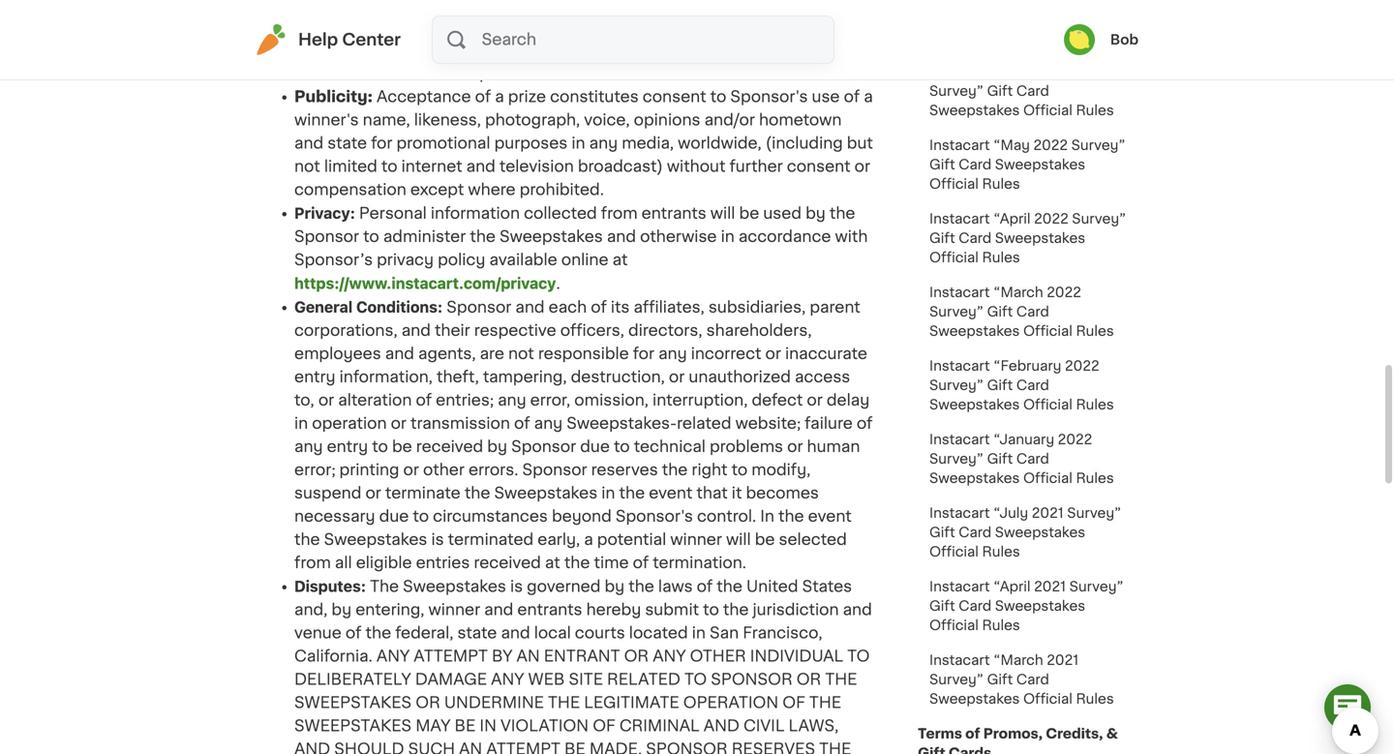 Task type: locate. For each thing, give the bounding box(es) containing it.
rules for instacart "may 2022 survey" gift card sweepstakes official rules
[[982, 177, 1020, 191]]

gift for instacart "july 2021 survey" gift card sweepstakes official rules
[[929, 526, 955, 539]]

not up tampering,
[[508, 346, 534, 362]]

rules up "instacart "february 2022 survey" gift card sweepstakes official rules" link
[[1076, 324, 1114, 338]]

laws,
[[789, 718, 839, 734]]

1 vertical spatial to
[[684, 672, 707, 687]]

2022 down instacart "april 2022 survey" gift card sweepstakes official rules link
[[1047, 286, 1081, 299]]

sweepstakes for instacart "june 2022 survey" gift card sweepstakes official rules
[[929, 104, 1020, 117]]

1 vertical spatial event
[[808, 509, 852, 524]]

0 vertical spatial 2021
[[1032, 506, 1064, 520]]

gift inside instacart "april 2021 survey" gift card sweepstakes official rules
[[929, 599, 955, 613]]

1 vertical spatial and
[[294, 742, 330, 754]]

0 vertical spatial be
[[455, 718, 476, 734]]

0 horizontal spatial for
[[371, 136, 392, 151]]

1 horizontal spatial consent
[[787, 159, 851, 174]]

located
[[629, 625, 688, 641]]

1 vertical spatial sponsor's
[[616, 509, 693, 524]]

of up california.
[[345, 625, 362, 641]]

official inside instacart "july 2021 survey" gift card sweepstakes official rules
[[929, 545, 979, 559]]

sweepstakes inside instacart "march 2022 survey" gift card sweepstakes official rules
[[929, 324, 1020, 338]]

or up modify,
[[787, 439, 803, 455]]

6 instacart from the top
[[929, 359, 990, 373]]

will
[[710, 206, 735, 221], [726, 532, 751, 547]]

the sweepstakes is governed by the laws of the united states and, by entering, winner and entrants hereby submit to the jurisdiction and venue of the federal, state and local courts located in san francisco, california. any attempt by an entrant or any other individual to deliberately damage any web site related to sponsor or the sweepstakes or undermine the legitimate operation of the sweepstakes may be in violation of criminal and civil laws, and should such an attempt be made, sponsor reser
[[294, 579, 872, 754]]

0 vertical spatial "july
[[993, 0, 1028, 5]]

or up interruption,
[[669, 369, 685, 385]]

2022 inside instacart "january 2022 survey" gift card sweepstakes official rules
[[1058, 433, 1092, 446]]

1 "march from the top
[[993, 286, 1043, 299]]

1 vertical spatial is
[[510, 579, 523, 594]]

1 vertical spatial sponsor
[[646, 742, 728, 754]]

sweepstakes for instacart "may 2022 survey" gift card sweepstakes official rules
[[995, 158, 1085, 171]]

due
[[580, 439, 610, 455], [379, 509, 409, 524]]

for inside 'acceptance of a prize constitutes consent to sponsor's use of a winner's name, likeness, photograph, voice, opinions and/or hometown and state for promotional purposes in any media, worldwide, (including but not limited to internet and television broadcast) without further consent or compensation except where prohibited.'
[[371, 136, 392, 151]]

instacart inside instacart "april 2022 survey" gift card sweepstakes official rules
[[929, 212, 990, 226]]

tampering,
[[483, 369, 567, 385]]

control.
[[697, 509, 756, 524]]

2021 inside instacart "march 2021 survey" gift card sweepstakes official rules
[[1047, 653, 1079, 667]]

gift inside instacart "january 2022 survey" gift card sweepstakes official rules
[[987, 452, 1013, 466]]

0 vertical spatial attempt
[[414, 649, 488, 664]]

entrants inside personal information collected from entrants will be used by the sponsor to administer the sweepstakes and otherwise in accordance with sponsor's privacy policy available online at https://www.instacart.com/privacy .
[[641, 206, 706, 221]]

2022 for "january
[[1058, 433, 1092, 446]]

becomes
[[746, 485, 819, 501]]

consent down the (including
[[787, 159, 851, 174]]

survey" for instacart "march 2022 survey" gift card sweepstakes official rules
[[929, 305, 984, 318]]

2021
[[1032, 506, 1064, 520], [1034, 580, 1066, 593], [1047, 653, 1079, 667]]

all
[[335, 555, 352, 571]]

0 vertical spatial will
[[710, 206, 735, 221]]

card for instacart "january 2022 survey" gift card sweepstakes official rules
[[1016, 452, 1049, 466]]

0 horizontal spatial be
[[455, 718, 476, 734]]

rules up instacart "april 2021 survey" gift card sweepstakes official rules
[[982, 545, 1020, 559]]

survey" inside instacart "july 2021 survey" gift card sweepstakes official rules
[[1067, 506, 1121, 520]]

sweepstakes up the "january
[[929, 398, 1020, 411]]

entrants inside the sweepstakes is governed by the laws of the united states and, by entering, winner and entrants hereby submit to the jurisdiction and venue of the federal, state and local courts located in san francisco, california. any attempt by an entrant or any other individual to deliberately damage any web site related to sponsor or the sweepstakes or undermine the legitimate operation of the sweepstakes may be in violation of criminal and civil laws, and should such an attempt be made, sponsor reser
[[517, 602, 582, 618]]

card for instacart "april 2021 survey" gift card sweepstakes official rules
[[959, 599, 991, 613]]

card up instacart "march 2021 survey" gift card sweepstakes official rules
[[959, 599, 991, 613]]

"july inside instacart "july 2022 survey" gift card sweepstakes official rules
[[993, 0, 1028, 5]]

1 vertical spatial 2021
[[1034, 580, 1066, 593]]

0 vertical spatial for
[[371, 136, 392, 151]]

Search search field
[[480, 16, 834, 63]]

sweepstakes inside instacart "july 2021 survey" gift card sweepstakes official rules
[[995, 526, 1085, 539]]

1 vertical spatial not
[[508, 346, 534, 362]]

1 horizontal spatial sponsor's
[[730, 89, 808, 105]]

instacart for instacart "february 2022 survey" gift card sweepstakes official rules
[[929, 359, 990, 373]]

2021 down instacart "april 2021 survey" gift card sweepstakes official rules link at the bottom right
[[1047, 653, 1079, 667]]

attempt down violation on the bottom left of page
[[486, 742, 560, 754]]

to inside personal information collected from entrants will be used by the sponsor to administer the sweepstakes and otherwise in accordance with sponsor's privacy policy available online at https://www.instacart.com/privacy .
[[363, 229, 379, 244]]

any down by
[[491, 672, 524, 687]]

event left that
[[649, 485, 692, 501]]

rules for instacart "july 2022 survey" gift card sweepstakes official rules
[[982, 30, 1020, 44]]

survey" inside instacart "march 2022 survey" gift card sweepstakes official rules
[[929, 305, 984, 318]]

rules inside instacart "march 2022 survey" gift card sweepstakes official rules
[[1076, 324, 1114, 338]]

2022 inside instacart "may 2022 survey" gift card sweepstakes official rules
[[1033, 138, 1068, 152]]

survey" for instacart "june 2022 survey" gift card sweepstakes official rules
[[929, 84, 984, 98]]

survey" inside instacart "march 2021 survey" gift card sweepstakes official rules
[[929, 673, 984, 686]]

1 vertical spatial "july
[[993, 506, 1028, 520]]

sweepstakes for instacart "april 2022 survey" gift card sweepstakes official rules
[[995, 231, 1085, 245]]

instacart for instacart "march 2021 survey" gift card sweepstakes official rules
[[929, 653, 990, 667]]

official up instacart "april 2021 survey" gift card sweepstakes official rules
[[929, 545, 979, 559]]

card for instacart "march 2021 survey" gift card sweepstakes official rules
[[1016, 673, 1049, 686]]

3 instacart from the top
[[929, 138, 990, 152]]

card for instacart "july 2021 survey" gift card sweepstakes official rules
[[959, 526, 991, 539]]

survey"
[[1070, 0, 1124, 5], [929, 84, 984, 98], [1071, 138, 1126, 152], [1072, 212, 1126, 226], [929, 305, 984, 318], [929, 379, 984, 392], [929, 452, 984, 466], [1067, 506, 1121, 520], [1069, 580, 1124, 593], [929, 673, 984, 686]]

instacart inside instacart "july 2021 survey" gift card sweepstakes official rules
[[929, 506, 990, 520]]

official for instacart "february 2022 survey" gift card sweepstakes official rules
[[1023, 398, 1073, 411]]

is up the entries
[[431, 532, 444, 547]]

sweepstakes inside instacart "april 2022 survey" gift card sweepstakes official rules
[[995, 231, 1085, 245]]

"july inside instacart "july 2021 survey" gift card sweepstakes official rules
[[993, 506, 1028, 520]]

2022 inside instacart "february 2022 survey" gift card sweepstakes official rules
[[1065, 359, 1099, 373]]

rules inside instacart "july 2022 survey" gift card sweepstakes official rules
[[982, 30, 1020, 44]]

rules for instacart "june 2022 survey" gift card sweepstakes official rules
[[1076, 104, 1114, 117]]

criminal
[[619, 718, 700, 734]]

entries;
[[436, 393, 494, 408]]

survey" inside instacart "june 2022 survey" gift card sweepstakes official rules
[[929, 84, 984, 98]]

0 vertical spatial state
[[327, 136, 367, 151]]

card up instacart "june 2022 survey" gift card sweepstakes official rules
[[959, 11, 991, 24]]

0 vertical spatial be
[[739, 206, 759, 221]]

from up the disputes:
[[294, 555, 331, 571]]

to right limited
[[381, 159, 397, 174]]

except
[[410, 182, 464, 197]]

official for instacart "june 2022 survey" gift card sweepstakes official rules
[[1023, 104, 1073, 117]]

defect
[[752, 393, 803, 408]]

sweepstakes for instacart "march 2022 survey" gift card sweepstakes official rules
[[929, 324, 1020, 338]]

of up the cards
[[965, 727, 980, 741]]

2 "march from the top
[[993, 653, 1043, 667]]

0 vertical spatial sponsor's
[[730, 89, 808, 105]]

0 vertical spatial event
[[649, 485, 692, 501]]

1 vertical spatial at
[[545, 555, 560, 571]]

0 vertical spatial an
[[516, 649, 540, 664]]

any down federal,
[[376, 649, 410, 664]]

1 horizontal spatial is
[[510, 579, 523, 594]]

1 vertical spatial "april
[[993, 580, 1031, 593]]

sweepstakes for instacart "january 2022 survey" gift card sweepstakes official rules
[[929, 471, 1020, 485]]

0 vertical spatial sweepstakes
[[294, 695, 412, 711]]

rules inside instacart "january 2022 survey" gift card sweepstakes official rules
[[1076, 471, 1114, 485]]

card down "june
[[1016, 84, 1049, 98]]

rules up instacart "march 2022 survey" gift card sweepstakes official rules
[[982, 251, 1020, 264]]

2022 down instacart "may 2022 survey" gift card sweepstakes official rules 'link'
[[1034, 212, 1068, 226]]

rules up "june
[[982, 30, 1020, 44]]

cards
[[949, 746, 992, 754]]

entry
[[294, 369, 335, 385], [327, 439, 368, 455]]

instacart inside instacart "june 2022 survey" gift card sweepstakes official rules
[[929, 65, 990, 78]]

1 horizontal spatial due
[[580, 439, 610, 455]]

2022 for "february
[[1065, 359, 1099, 373]]

gift inside instacart "march 2021 survey" gift card sweepstakes official rules
[[987, 673, 1013, 686]]

2022 for "june
[[1037, 65, 1071, 78]]

rules up "instacart "january 2022 survey" gift card sweepstakes official rules" link
[[1076, 398, 1114, 411]]

8 instacart from the top
[[929, 506, 990, 520]]

1 vertical spatial sweepstakes
[[294, 718, 412, 734]]

disputes:
[[294, 577, 366, 595]]

opinions
[[634, 112, 700, 128]]

rules for instacart "march 2022 survey" gift card sweepstakes official rules
[[1076, 324, 1114, 338]]

in
[[480, 718, 497, 734]]

card inside instacart "june 2022 survey" gift card sweepstakes official rules
[[1016, 84, 1049, 98]]

0 vertical spatial from
[[601, 206, 638, 221]]

instacart inside instacart "january 2022 survey" gift card sweepstakes official rules
[[929, 433, 990, 446]]

1 horizontal spatial at
[[612, 252, 628, 268]]

0 vertical spatial entry
[[294, 369, 335, 385]]

0 vertical spatial entrants
[[641, 206, 706, 221]]

such
[[408, 742, 455, 754]]

1 vertical spatial "march
[[993, 653, 1043, 667]]

2 "april from the top
[[993, 580, 1031, 593]]

0 vertical spatial at
[[612, 252, 628, 268]]

survey" for instacart "july 2022 survey" gift card sweepstakes official rules
[[1070, 0, 1124, 5]]

instacart image
[[256, 24, 287, 55]]

gift inside instacart "may 2022 survey" gift card sweepstakes official rules
[[929, 158, 955, 171]]

card for instacart "february 2022 survey" gift card sweepstakes official rules
[[1016, 379, 1049, 392]]

0 horizontal spatial state
[[327, 136, 367, 151]]

conditions:
[[356, 298, 443, 316]]

due down terminate
[[379, 509, 409, 524]]

not inside sponsor and each of its affiliates, subsidiaries, parent corporations, and their respective officers, directors, shareholders, employees and agents, are not responsible for any incorrect or inaccurate entry information, theft, tampering, destruction, or unauthorized access to, or alteration of entries; any error, omission, interruption, defect or delay in operation or transmission of any sweepstakes-related website; failure of any entry to be received by sponsor due to technical problems or human error; printing or other errors. sponsor reserves the right to modify, suspend or terminate the sweepstakes in the event that it becomes necessary due to circumstances beyond sponsor's control. in the event the sweepstakes is terminated early, a potential winner will be selected from all eligible entries received at the time of termination.
[[508, 346, 534, 362]]

survey" for instacart "february 2022 survey" gift card sweepstakes official rules
[[929, 379, 984, 392]]

winner up federal,
[[428, 602, 480, 618]]

0 horizontal spatial a
[[495, 89, 504, 105]]

official inside instacart "july 2022 survey" gift card sweepstakes official rules
[[929, 30, 979, 44]]

rules inside instacart "april 2022 survey" gift card sweepstakes official rules
[[982, 251, 1020, 264]]

card inside instacart "april 2022 survey" gift card sweepstakes official rules
[[959, 231, 991, 245]]

will down control.
[[726, 532, 751, 547]]

selected
[[779, 532, 847, 547]]

5 instacart from the top
[[929, 286, 990, 299]]

2021 inside instacart "april 2021 survey" gift card sweepstakes official rules
[[1034, 580, 1066, 593]]

state up limited
[[327, 136, 367, 151]]

entry up to,
[[294, 369, 335, 385]]

rules for instacart "july 2021 survey" gift card sweepstakes official rules
[[982, 545, 1020, 559]]

or up may
[[416, 695, 440, 711]]

sweepstakes inside instacart "january 2022 survey" gift card sweepstakes official rules
[[929, 471, 1020, 485]]

sweepstakes up "june
[[995, 11, 1085, 24]]

are
[[480, 346, 504, 362]]

official inside instacart "april 2021 survey" gift card sweepstakes official rules
[[929, 619, 979, 632]]

entering,
[[355, 602, 424, 618]]

entrants
[[641, 206, 706, 221], [517, 602, 582, 618]]

be down in on the bottom right of page
[[755, 532, 775, 547]]

2022 inside instacart "june 2022 survey" gift card sweepstakes official rules
[[1037, 65, 1071, 78]]

official up instacart "march 2021 survey" gift card sweepstakes official rules
[[929, 619, 979, 632]]

sweepstakes down instacart "july 2021 survey" gift card sweepstakes official rules link at the right bottom of page
[[995, 599, 1085, 613]]

survey" inside instacart "may 2022 survey" gift card sweepstakes official rules
[[1071, 138, 1126, 152]]

official inside instacart "february 2022 survey" gift card sweepstakes official rules
[[1023, 398, 1073, 411]]

1 vertical spatial entrants
[[517, 602, 582, 618]]

2022 inside instacart "july 2022 survey" gift card sweepstakes official rules
[[1032, 0, 1066, 5]]

general
[[294, 298, 353, 316]]

an right by
[[516, 649, 540, 664]]

1 instacart from the top
[[929, 0, 990, 5]]

incorrect
[[691, 346, 761, 362]]

omission,
[[574, 393, 649, 408]]

2 vertical spatial or
[[416, 695, 440, 711]]

instacart inside instacart "april 2021 survey" gift card sweepstakes official rules
[[929, 580, 990, 593]]

official inside instacart "march 2021 survey" gift card sweepstakes official rules
[[1023, 692, 1073, 706]]

gift for instacart "may 2022 survey" gift card sweepstakes official rules
[[929, 158, 955, 171]]

of up made,
[[593, 718, 615, 734]]

rules for instacart "january 2022 survey" gift card sweepstakes official rules
[[1076, 471, 1114, 485]]

"april for 2022
[[993, 212, 1031, 226]]

winner's
[[294, 112, 359, 128]]

0 horizontal spatial due
[[379, 509, 409, 524]]

1 horizontal spatial to
[[847, 649, 870, 664]]

0 horizontal spatial consent
[[643, 89, 706, 105]]

survey" inside instacart "april 2022 survey" gift card sweepstakes official rules
[[1072, 212, 1126, 226]]

by right used at the right top of page
[[806, 206, 826, 221]]

"march down instacart "april 2021 survey" gift card sweepstakes official rules
[[993, 653, 1043, 667]]

10 instacart from the top
[[929, 653, 990, 667]]

1 vertical spatial or
[[796, 672, 821, 687]]

gift for instacart "february 2022 survey" gift card sweepstakes official rules
[[987, 379, 1013, 392]]

instacart for instacart "july 2022 survey" gift card sweepstakes official rules
[[929, 0, 990, 5]]

rules down bob link
[[1076, 104, 1114, 117]]

or down shareholders,
[[765, 346, 781, 362]]

or inside 'acceptance of a prize constitutes consent to sponsor's use of a winner's name, likeness, photograph, voice, opinions and/or hometown and state for promotional purposes in any media, worldwide, (including but not limited to internet and television broadcast) without further consent or compensation except where prohibited.'
[[854, 159, 870, 174]]

sweepstakes up should
[[294, 718, 412, 734]]

1 horizontal spatial or
[[624, 649, 649, 664]]

official down the "january
[[1023, 471, 1073, 485]]

by inside personal information collected from entrants will be used by the sponsor to administer the sweepstakes and otherwise in accordance with sponsor's privacy policy available online at https://www.instacart.com/privacy .
[[806, 206, 826, 221]]

instacart "may 2022 survey" gift card sweepstakes official rules link
[[918, 128, 1138, 201]]

user avatar image
[[1064, 24, 1095, 55]]

official for instacart "january 2022 survey" gift card sweepstakes official rules
[[1023, 471, 1073, 485]]

card inside instacart "july 2022 survey" gift card sweepstakes official rules
[[959, 11, 991, 24]]

2022 inside instacart "april 2022 survey" gift card sweepstakes official rules
[[1034, 212, 1068, 226]]

to right the individual
[[847, 649, 870, 664]]

of left its
[[591, 300, 607, 315]]

or down the individual
[[796, 672, 821, 687]]

card inside instacart "july 2021 survey" gift card sweepstakes official rules
[[959, 526, 991, 539]]

shareholders,
[[706, 323, 812, 338]]

instacart inside instacart "march 2022 survey" gift card sweepstakes official rules
[[929, 286, 990, 299]]

the down reserves
[[619, 485, 645, 501]]

1 vertical spatial for
[[633, 346, 654, 362]]

0 vertical spatial to
[[847, 649, 870, 664]]

2 vertical spatial 2021
[[1047, 653, 1079, 667]]

0 horizontal spatial an
[[459, 742, 482, 754]]

in right "otherwise"
[[721, 229, 735, 244]]

agents,
[[418, 346, 476, 362]]

any down directors,
[[658, 346, 687, 362]]

2022 for "april
[[1034, 212, 1068, 226]]

2022 inside instacart "march 2022 survey" gift card sweepstakes official rules
[[1047, 286, 1081, 299]]

card down "february at the top right of the page
[[1016, 379, 1049, 392]]

personal information collected from entrants will be used by the sponsor to administer the sweepstakes and otherwise in accordance with sponsor's privacy policy available online at https://www.instacart.com/privacy .
[[294, 206, 868, 292]]

for for publicity:
[[371, 136, 392, 151]]

official inside instacart "june 2022 survey" gift card sweepstakes official rules
[[1023, 104, 1073, 117]]

rules inside instacart "may 2022 survey" gift card sweepstakes official rules
[[982, 177, 1020, 191]]

instacart inside instacart "may 2022 survey" gift card sweepstakes official rules
[[929, 138, 990, 152]]

"april inside instacart "april 2022 survey" gift card sweepstakes official rules
[[993, 212, 1031, 226]]

entrants up "otherwise"
[[641, 206, 706, 221]]

2022 for "july
[[1032, 0, 1066, 5]]

for
[[371, 136, 392, 151], [633, 346, 654, 362]]

card inside instacart "april 2021 survey" gift card sweepstakes official rules
[[959, 599, 991, 613]]

gift inside instacart "july 2021 survey" gift card sweepstakes official rules
[[929, 526, 955, 539]]

that
[[696, 485, 728, 501]]

printing
[[339, 462, 399, 478]]

sweepstakes up eligible
[[324, 532, 427, 547]]

0 horizontal spatial is
[[431, 532, 444, 547]]

affiliates,
[[634, 300, 705, 315]]

7 instacart from the top
[[929, 433, 990, 446]]

should
[[334, 742, 404, 754]]

card inside instacart "march 2022 survey" gift card sweepstakes official rules
[[1016, 305, 1049, 318]]

1 horizontal spatial be
[[564, 742, 586, 754]]

related
[[677, 416, 731, 431]]

for inside sponsor and each of its affiliates, subsidiaries, parent corporations, and their respective officers, directors, shareholders, employees and agents, are not responsible for any incorrect or inaccurate entry information, theft, tampering, destruction, or unauthorized access to, or alteration of entries; any error, omission, interruption, defect or delay in operation or transmission of any sweepstakes-related website; failure of any entry to be received by sponsor due to technical problems or human error; printing or other errors. sponsor reserves the right to modify, suspend or terminate the sweepstakes in the event that it becomes necessary due to circumstances beyond sponsor's control. in the event the sweepstakes is terminated early, a potential winner will be selected from all eligible entries received at the time of termination.
[[633, 346, 654, 362]]

not
[[294, 159, 320, 174], [508, 346, 534, 362]]

card
[[959, 11, 991, 24], [1016, 84, 1049, 98], [959, 158, 991, 171], [959, 231, 991, 245], [1016, 305, 1049, 318], [1016, 379, 1049, 392], [1016, 452, 1049, 466], [959, 526, 991, 539], [959, 599, 991, 613], [1016, 673, 1049, 686]]

1 horizontal spatial a
[[584, 532, 593, 547]]

instacart inside instacart "february 2022 survey" gift card sweepstakes official rules
[[929, 359, 990, 373]]

acceptance
[[377, 89, 471, 105]]

2 horizontal spatial any
[[653, 649, 686, 664]]

to up san at right
[[703, 602, 719, 618]]

rules up the "&"
[[1076, 692, 1114, 706]]

by up errors.
[[487, 439, 507, 455]]

be down violation on the bottom left of page
[[564, 742, 586, 754]]

theft,
[[437, 369, 479, 385]]

any down error,
[[534, 416, 563, 431]]

1 vertical spatial an
[[459, 742, 482, 754]]

to inside the sweepstakes is governed by the laws of the united states and, by entering, winner and entrants hereby submit to the jurisdiction and venue of the federal, state and local courts located in san francisco, california. any attempt by an entrant or any other individual to deliberately damage any web site related to sponsor or the sweepstakes or undermine the legitimate operation of the sweepstakes may be in violation of criminal and civil laws, and should such an attempt be made, sponsor reser
[[703, 602, 719, 618]]

to
[[710, 89, 726, 105], [381, 159, 397, 174], [363, 229, 379, 244], [372, 439, 388, 455], [614, 439, 630, 455], [731, 462, 748, 478], [413, 509, 429, 524], [703, 602, 719, 618]]

rules inside instacart "june 2022 survey" gift card sweepstakes official rules
[[1076, 104, 1114, 117]]

is
[[431, 532, 444, 547], [510, 579, 523, 594]]

of up laws,
[[782, 695, 805, 711]]

survey" inside instacart "january 2022 survey" gift card sweepstakes official rules
[[929, 452, 984, 466]]

0 vertical spatial "march
[[993, 286, 1043, 299]]

sweepstakes
[[294, 695, 412, 711], [294, 718, 412, 734]]

an down in
[[459, 742, 482, 754]]

entry down operation
[[327, 439, 368, 455]]

instacart for instacart "july 2021 survey" gift card sweepstakes official rules
[[929, 506, 990, 520]]

terms
[[918, 727, 962, 741]]

rules for instacart "february 2022 survey" gift card sweepstakes official rules
[[1076, 398, 1114, 411]]

official up the "january
[[1023, 398, 1073, 411]]

card up instacart "march 2022 survey" gift card sweepstakes official rules
[[959, 231, 991, 245]]

received up other
[[416, 439, 483, 455]]

0 horizontal spatial and
[[294, 742, 330, 754]]

official for instacart "july 2022 survey" gift card sweepstakes official rules
[[929, 30, 979, 44]]

gift for instacart "april 2021 survey" gift card sweepstakes official rules
[[929, 599, 955, 613]]

instacart "july 2022 survey" gift card sweepstakes official rules link
[[918, 0, 1138, 54]]

0 horizontal spatial from
[[294, 555, 331, 571]]

sweepstakes inside instacart "march 2021 survey" gift card sweepstakes official rules
[[929, 692, 1020, 706]]

sweepstakes-
[[567, 416, 677, 431]]

9 instacart from the top
[[929, 580, 990, 593]]

the
[[830, 206, 855, 221], [470, 229, 496, 244], [662, 462, 688, 478], [465, 485, 490, 501], [619, 485, 645, 501], [778, 509, 804, 524], [294, 532, 320, 547], [564, 555, 590, 571], [629, 579, 654, 594], [717, 579, 742, 594], [723, 602, 749, 618], [365, 625, 391, 641]]

rules down "may at the right top of the page
[[982, 177, 1020, 191]]

sweepstakes down "instacart "january 2022 survey" gift card sweepstakes official rules" link
[[995, 526, 1085, 539]]

1 horizontal spatial not
[[508, 346, 534, 362]]

card down instacart "june 2022 survey" gift card sweepstakes official rules
[[959, 158, 991, 171]]

personal
[[359, 206, 427, 221]]

official inside instacart "april 2022 survey" gift card sweepstakes official rules
[[929, 251, 979, 264]]

0 horizontal spatial winner
[[428, 602, 480, 618]]

and left should
[[294, 742, 330, 754]]

instacart for instacart "june 2022 survey" gift card sweepstakes official rules
[[929, 65, 990, 78]]

rules inside instacart "february 2022 survey" gift card sweepstakes official rules
[[1076, 398, 1114, 411]]

0 horizontal spatial sponsor's
[[616, 509, 693, 524]]

0 horizontal spatial entrants
[[517, 602, 582, 618]]

any down tampering,
[[498, 393, 526, 408]]

policy
[[438, 252, 485, 268]]

1 vertical spatial entry
[[327, 439, 368, 455]]

the
[[370, 579, 399, 594]]

gift inside instacart "june 2022 survey" gift card sweepstakes official rules
[[987, 84, 1013, 98]]

will up "otherwise"
[[710, 206, 735, 221]]

official for instacart "march 2021 survey" gift card sweepstakes official rules
[[1023, 692, 1073, 706]]

gift inside instacart "july 2022 survey" gift card sweepstakes official rules
[[929, 11, 955, 24]]

sweepstakes
[[995, 11, 1085, 24], [929, 104, 1020, 117], [995, 158, 1085, 171], [500, 229, 603, 244], [995, 231, 1085, 245], [929, 324, 1020, 338], [929, 398, 1020, 411], [929, 471, 1020, 485], [494, 485, 598, 501], [995, 526, 1085, 539], [324, 532, 427, 547], [403, 579, 506, 594], [995, 599, 1085, 613], [929, 692, 1020, 706]]

compensation
[[294, 182, 406, 197]]

sponsor's up hometown
[[730, 89, 808, 105]]

further
[[729, 159, 783, 174]]

0 horizontal spatial not
[[294, 159, 320, 174]]

1 vertical spatial from
[[294, 555, 331, 571]]

violation
[[500, 718, 589, 734]]

0 vertical spatial is
[[431, 532, 444, 547]]

2022
[[1032, 0, 1066, 5], [1037, 65, 1071, 78], [1033, 138, 1068, 152], [1034, 212, 1068, 226], [1047, 286, 1081, 299], [1065, 359, 1099, 373], [1058, 433, 1092, 446]]

0 vertical spatial and
[[704, 718, 740, 734]]

1 horizontal spatial any
[[491, 672, 524, 687]]

2 vertical spatial be
[[755, 532, 775, 547]]

official up "february at the top right of the page
[[1023, 324, 1073, 338]]

card inside instacart "march 2021 survey" gift card sweepstakes official rules
[[1016, 673, 1049, 686]]

2022 right "june
[[1037, 65, 1071, 78]]

official for instacart "may 2022 survey" gift card sweepstakes official rules
[[929, 177, 979, 191]]

survey" inside instacart "april 2021 survey" gift card sweepstakes official rules
[[1069, 580, 1124, 593]]

0 horizontal spatial of
[[593, 718, 615, 734]]

"march for 2021
[[993, 653, 1043, 667]]

2021 for "march
[[1047, 653, 1079, 667]]

official up instacart "march 2022 survey" gift card sweepstakes official rules
[[929, 251, 979, 264]]

at down early, at the bottom of the page
[[545, 555, 560, 571]]

1 vertical spatial state
[[457, 625, 497, 641]]

0 vertical spatial winner
[[670, 532, 722, 547]]

1 horizontal spatial from
[[601, 206, 638, 221]]

sweepstakes up terms
[[929, 692, 1020, 706]]

1 horizontal spatial entrants
[[641, 206, 706, 221]]

1 "april from the top
[[993, 212, 1031, 226]]

in down voice,
[[571, 136, 585, 151]]

"april inside instacart "april 2021 survey" gift card sweepstakes official rules
[[993, 580, 1031, 593]]

"may
[[993, 138, 1030, 152]]

subsidiaries,
[[709, 300, 806, 315]]

consent
[[643, 89, 706, 105], [787, 159, 851, 174]]

https://www.instacart.com/privacy link
[[294, 274, 556, 292]]

1 horizontal spatial winner
[[670, 532, 722, 547]]

promos,
[[983, 727, 1043, 741]]

gift inside instacart "april 2022 survey" gift card sweepstakes official rules
[[929, 231, 955, 245]]

any up error;
[[294, 439, 323, 455]]

card inside instacart "may 2022 survey" gift card sweepstakes official rules
[[959, 158, 991, 171]]

2 instacart from the top
[[929, 65, 990, 78]]

1 vertical spatial be
[[564, 742, 586, 754]]

rules inside instacart "april 2021 survey" gift card sweepstakes official rules
[[982, 619, 1020, 632]]

rules inside instacart "march 2021 survey" gift card sweepstakes official rules
[[1076, 692, 1114, 706]]

instacart "january 2022 survey" gift card sweepstakes official rules
[[929, 433, 1114, 485]]

1 "july from the top
[[993, 0, 1028, 5]]

of
[[782, 695, 805, 711], [593, 718, 615, 734]]

0 vertical spatial consent
[[643, 89, 706, 105]]

2021 down instacart "july 2021 survey" gift card sweepstakes official rules link at the right bottom of page
[[1034, 580, 1066, 593]]

received down terminated
[[474, 555, 541, 571]]

to down personal
[[363, 229, 379, 244]]

sponsor's
[[294, 252, 373, 268]]

2022 up user avatar
[[1032, 0, 1066, 5]]

"march
[[993, 286, 1043, 299], [993, 653, 1043, 667]]

sweepstakes for instacart "july 2021 survey" gift card sweepstakes official rules
[[995, 526, 1085, 539]]

in down to,
[[294, 416, 308, 431]]

2 "july from the top
[[993, 506, 1028, 520]]

survey" for instacart "april 2022 survey" gift card sweepstakes official rules
[[1072, 212, 1126, 226]]

sponsor's inside sponsor and each of its affiliates, subsidiaries, parent corporations, and their respective officers, directors, shareholders, employees and agents, are not responsible for any incorrect or inaccurate entry information, theft, tampering, destruction, or unauthorized access to, or alteration of entries; any error, omission, interruption, defect or delay in operation or transmission of any sweepstakes-related website; failure of any entry to be received by sponsor due to technical problems or human error; printing or other errors. sponsor reserves the right to modify, suspend or terminate the sweepstakes in the event that it becomes necessary due to circumstances beyond sponsor's control. in the event the sweepstakes is terminated early, a potential winner will be selected from all eligible entries received at the time of termination.
[[616, 509, 693, 524]]

gift inside instacart "march 2022 survey" gift card sweepstakes official rules
[[987, 305, 1013, 318]]

official up instacart "june 2022 survey" gift card sweepstakes official rules
[[929, 30, 979, 44]]

federal,
[[395, 625, 453, 641]]

gift inside terms of promos, credits, & gift cards
[[918, 746, 945, 754]]

card for instacart "july 2022 survey" gift card sweepstakes official rules
[[959, 11, 991, 24]]

"march down instacart "april 2022 survey" gift card sweepstakes official rules
[[993, 286, 1043, 299]]

and
[[704, 718, 740, 734], [294, 742, 330, 754]]

suspend
[[294, 485, 361, 501]]

local
[[534, 625, 571, 641]]

gift inside instacart "february 2022 survey" gift card sweepstakes official rules
[[987, 379, 1013, 392]]

1 horizontal spatial for
[[633, 346, 654, 362]]

sponsor up operation
[[711, 672, 793, 687]]

time
[[594, 555, 629, 571]]

bob
[[1110, 33, 1138, 46]]

0 vertical spatial of
[[782, 695, 805, 711]]

2021 down "instacart "january 2022 survey" gift card sweepstakes official rules" link
[[1032, 506, 1064, 520]]

terms of promos, credits, & gift cards link
[[918, 716, 1138, 754]]

but
[[847, 136, 873, 151]]

1 horizontal spatial state
[[457, 625, 497, 641]]

0 vertical spatial not
[[294, 159, 320, 174]]

accordance
[[738, 229, 831, 244]]

or down 'alteration'
[[391, 416, 407, 431]]

1 vertical spatial will
[[726, 532, 751, 547]]

2021 inside instacart "july 2021 survey" gift card sweepstakes official rules
[[1032, 506, 1064, 520]]

"april down instacart "may 2022 survey" gift card sweepstakes official rules
[[993, 212, 1031, 226]]

0 vertical spatial "april
[[993, 212, 1031, 226]]

name,
[[363, 112, 410, 128]]

early,
[[538, 532, 580, 547]]

"march for 2022
[[993, 286, 1043, 299]]

4 instacart from the top
[[929, 212, 990, 226]]

0 horizontal spatial at
[[545, 555, 560, 571]]



Task type: vqa. For each thing, say whether or not it's contained in the screenshot.
the are
yes



Task type: describe. For each thing, give the bounding box(es) containing it.
interruption,
[[653, 393, 748, 408]]

at inside personal information collected from entrants will be used by the sponsor to administer the sweepstakes and otherwise in accordance with sponsor's privacy policy available online at https://www.instacart.com/privacy .
[[612, 252, 628, 268]]

of inside terms of promos, credits, & gift cards
[[965, 727, 980, 741]]

2 sweepstakes from the top
[[294, 718, 412, 734]]

by down the disputes:
[[331, 602, 352, 618]]

survey" for instacart "march 2021 survey" gift card sweepstakes official rules
[[929, 673, 984, 686]]

2021 for "april
[[1034, 580, 1066, 593]]

(including
[[766, 136, 843, 151]]

.
[[556, 276, 560, 291]]

the down web
[[548, 695, 580, 711]]

or down printing at left bottom
[[365, 485, 381, 501]]

state inside the sweepstakes is governed by the laws of the united states and, by entering, winner and entrants hereby submit to the jurisdiction and venue of the federal, state and local courts located in san francisco, california. any attempt by an entrant or any other individual to deliberately damage any web site related to sponsor or the sweepstakes or undermine the legitimate operation of the sweepstakes may be in violation of criminal and civil laws, and should such an attempt be made, sponsor reser
[[457, 625, 497, 641]]

by inside sponsor and each of its affiliates, subsidiaries, parent corporations, and their respective officers, directors, shareholders, employees and agents, are not responsible for any incorrect or inaccurate entry information, theft, tampering, destruction, or unauthorized access to, or alteration of entries; any error, omission, interruption, defect or delay in operation or transmission of any sweepstakes-related website; failure of any entry to be received by sponsor due to technical problems or human error; printing or other errors. sponsor reserves the right to modify, suspend or terminate the sweepstakes in the event that it becomes necessary due to circumstances beyond sponsor's control. in the event the sweepstakes is terminated early, a potential winner will be selected from all eligible entries received at the time of termination.
[[487, 439, 507, 455]]

winner inside sponsor and each of its affiliates, subsidiaries, parent corporations, and their respective officers, directors, shareholders, employees and agents, are not responsible for any incorrect or inaccurate entry information, theft, tampering, destruction, or unauthorized access to, or alteration of entries; any error, omission, interruption, defect or delay in operation or transmission of any sweepstakes-related website; failure of any entry to be received by sponsor due to technical problems or human error; printing or other errors. sponsor reserves the right to modify, suspend or terminate the sweepstakes in the event that it becomes necessary due to circumstances beyond sponsor's control. in the event the sweepstakes is terminated early, a potential winner will be selected from all eligible entries received at the time of termination.
[[670, 532, 722, 547]]

eligible
[[356, 555, 412, 571]]

https://www.instacart.com/privacy
[[294, 274, 556, 292]]

0 horizontal spatial to
[[684, 672, 707, 687]]

united
[[746, 579, 798, 594]]

1 vertical spatial due
[[379, 509, 409, 524]]

1 horizontal spatial and
[[704, 718, 740, 734]]

or up terminate
[[403, 462, 419, 478]]

the up governed
[[564, 555, 590, 571]]

broadcast)
[[578, 159, 663, 174]]

sweepstakes inside personal information collected from entrants will be used by the sponsor to administer the sweepstakes and otherwise in accordance with sponsor's privacy policy available online at https://www.instacart.com/privacy .
[[500, 229, 603, 244]]

any inside 'acceptance of a prize constitutes consent to sponsor's use of a winner's name, likeness, photograph, voice, opinions and/or hometown and state for promotional purposes in any media, worldwide, (including but not limited to internet and television broadcast) without further consent or compensation except where prohibited.'
[[589, 136, 618, 151]]

survey" for instacart "may 2022 survey" gift card sweepstakes official rules
[[1071, 138, 1126, 152]]

sponsor up "beyond"
[[522, 462, 587, 478]]

prize
[[508, 89, 546, 105]]

1 horizontal spatial event
[[808, 509, 852, 524]]

rules for instacart "march 2021 survey" gift card sweepstakes official rules
[[1076, 692, 1114, 706]]

the up the with
[[830, 206, 855, 221]]

"july for 2021
[[993, 506, 1028, 520]]

each
[[549, 300, 587, 315]]

photograph,
[[485, 112, 580, 128]]

the down technical on the bottom of page
[[662, 462, 688, 478]]

be inside personal information collected from entrants will be used by the sponsor to administer the sweepstakes and otherwise in accordance with sponsor's privacy policy available online at https://www.instacart.com/privacy .
[[739, 206, 759, 221]]

worldwide,
[[678, 136, 762, 151]]

use
[[812, 89, 840, 105]]

beyond
[[552, 509, 612, 524]]

individual
[[750, 649, 843, 664]]

instacart "february 2022 survey" gift card sweepstakes official rules link
[[918, 349, 1138, 422]]

instacart "march 2022 survey" gift card sweepstakes official rules link
[[918, 275, 1138, 349]]

by up hereby
[[605, 579, 625, 594]]

0 vertical spatial received
[[416, 439, 483, 455]]

jurisdiction
[[753, 602, 839, 618]]

collected
[[524, 206, 597, 221]]

unauthorized
[[689, 369, 791, 385]]

of right use
[[844, 89, 860, 105]]

help center
[[298, 31, 401, 48]]

without
[[667, 159, 726, 174]]

"april for 2021
[[993, 580, 1031, 593]]

is inside the sweepstakes is governed by the laws of the united states and, by entering, winner and entrants hereby submit to the jurisdiction and venue of the federal, state and local courts located in san francisco, california. any attempt by an entrant or any other individual to deliberately damage any web site related to sponsor or the sweepstakes or undermine the legitimate operation of the sweepstakes may be in violation of criminal and civil laws, and should such an attempt be made, sponsor reser
[[510, 579, 523, 594]]

sponsor up their
[[447, 300, 511, 315]]

administer
[[383, 229, 466, 244]]

venue
[[294, 625, 342, 641]]

prohibited.
[[520, 182, 604, 197]]

instacart for instacart "april 2022 survey" gift card sweepstakes official rules
[[929, 212, 990, 226]]

1 vertical spatial consent
[[787, 159, 851, 174]]

official for instacart "april 2022 survey" gift card sweepstakes official rules
[[929, 251, 979, 264]]

the left laws
[[629, 579, 654, 594]]

inaccurate
[[785, 346, 867, 362]]

damage
[[415, 672, 487, 687]]

to down terminate
[[413, 509, 429, 524]]

0 horizontal spatial or
[[416, 695, 440, 711]]

rules for instacart "april 2022 survey" gift card sweepstakes official rules
[[982, 251, 1020, 264]]

1 sweepstakes from the top
[[294, 695, 412, 711]]

will inside personal information collected from entrants will be used by the sponsor to administer the sweepstakes and otherwise in accordance with sponsor's privacy policy available online at https://www.instacart.com/privacy .
[[710, 206, 735, 221]]

publicity:
[[294, 89, 373, 105]]

a inside sponsor and each of its affiliates, subsidiaries, parent corporations, and their respective officers, directors, shareholders, employees and agents, are not responsible for any incorrect or inaccurate entry information, theft, tampering, destruction, or unauthorized access to, or alteration of entries; any error, omission, interruption, defect or delay in operation or transmission of any sweepstakes-related website; failure of any entry to be received by sponsor due to technical problems or human error; printing or other errors. sponsor reserves the right to modify, suspend or terminate the sweepstakes in the event that it becomes necessary due to circumstances beyond sponsor's control. in the event the sweepstakes is terminated early, a potential winner will be selected from all eligible entries received at the time of termination.
[[584, 532, 593, 547]]

at inside sponsor and each of its affiliates, subsidiaries, parent corporations, and their respective officers, directors, shareholders, employees and agents, are not responsible for any incorrect or inaccurate entry information, theft, tampering, destruction, or unauthorized access to, or alteration of entries; any error, omission, interruption, defect or delay in operation or transmission of any sweepstakes-related website; failure of any entry to be received by sponsor due to technical problems or human error; printing or other errors. sponsor reserves the right to modify, suspend or terminate the sweepstakes in the event that it becomes necessary due to circumstances beyond sponsor's control. in the event the sweepstakes is terminated early, a potential winner will be selected from all eligible entries received at the time of termination.
[[545, 555, 560, 571]]

instacart for instacart "march 2022 survey" gift card sweepstakes official rules
[[929, 286, 990, 299]]

"february
[[993, 359, 1061, 373]]

0 horizontal spatial event
[[649, 485, 692, 501]]

instacart "march 2021 survey" gift card sweepstakes official rules
[[929, 653, 1114, 706]]

rules for instacart "april 2021 survey" gift card sweepstakes official rules
[[982, 619, 1020, 632]]

by
[[492, 649, 513, 664]]

related
[[607, 672, 680, 687]]

the up laws,
[[809, 695, 841, 711]]

instacart "july 2021 survey" gift card sweepstakes official rules
[[929, 506, 1121, 559]]

"june
[[993, 65, 1033, 78]]

bob link
[[1064, 24, 1138, 55]]

instacart "march 2022 survey" gift card sweepstakes official rules
[[929, 286, 1114, 338]]

center
[[342, 31, 401, 48]]

help
[[298, 31, 338, 48]]

to,
[[294, 393, 314, 408]]

entrant
[[544, 649, 620, 664]]

gift for instacart "july 2022 survey" gift card sweepstakes official rules
[[929, 11, 955, 24]]

sponsor down error,
[[511, 439, 576, 455]]

instacart "april 2022 survey" gift card sweepstakes official rules link
[[918, 201, 1138, 275]]

in inside the sweepstakes is governed by the laws of the united states and, by entering, winner and entrants hereby submit to the jurisdiction and venue of the federal, state and local courts located in san francisco, california. any attempt by an entrant or any other individual to deliberately damage any web site related to sponsor or the sweepstakes or undermine the legitimate operation of the sweepstakes may be in violation of criminal and civil laws, and should such an attempt be made, sponsor reser
[[692, 625, 706, 641]]

sponsor's inside 'acceptance of a prize constitutes consent to sponsor's use of a winner's name, likeness, photograph, voice, opinions and/or hometown and state for promotional purposes in any media, worldwide, (including but not limited to internet and television broadcast) without further consent or compensation except where prohibited.'
[[730, 89, 808, 105]]

2021 for "july
[[1032, 506, 1064, 520]]

1 vertical spatial received
[[474, 555, 541, 571]]

hereby
[[586, 602, 641, 618]]

circumstances
[[433, 509, 548, 524]]

constitutes
[[550, 89, 639, 105]]

other
[[690, 649, 746, 664]]

human
[[807, 439, 860, 455]]

card for instacart "march 2022 survey" gift card sweepstakes official rules
[[1016, 305, 1049, 318]]

the down the entering,
[[365, 625, 391, 641]]

2022 for "may
[[1033, 138, 1068, 152]]

delay
[[827, 393, 870, 408]]

promotional
[[396, 136, 490, 151]]

the right in on the bottom right of page
[[778, 509, 804, 524]]

the down necessary
[[294, 532, 320, 547]]

survey" for instacart "july 2021 survey" gift card sweepstakes official rules
[[1067, 506, 1121, 520]]

of down tampering,
[[514, 416, 530, 431]]

official for instacart "march 2022 survey" gift card sweepstakes official rules
[[1023, 324, 1073, 338]]

1 vertical spatial be
[[392, 439, 412, 455]]

gift for instacart "march 2021 survey" gift card sweepstakes official rules
[[987, 673, 1013, 686]]

2 horizontal spatial or
[[796, 672, 821, 687]]

error;
[[294, 462, 335, 478]]

states
[[802, 579, 852, 594]]

in inside 'acceptance of a prize constitutes consent to sponsor's use of a winner's name, likeness, photograph, voice, opinions and/or hometown and state for promotional purposes in any media, worldwide, (including but not limited to internet and television broadcast) without further consent or compensation except where prohibited.'
[[571, 136, 585, 151]]

the down the individual
[[825, 672, 857, 687]]

the down termination.
[[717, 579, 742, 594]]

sponsor inside personal information collected from entrants will be used by the sponsor to administer the sweepstakes and otherwise in accordance with sponsor's privacy policy available online at https://www.instacart.com/privacy .
[[294, 229, 359, 244]]

with
[[835, 229, 868, 244]]

of down potential
[[633, 555, 649, 571]]

in down reserves
[[601, 485, 615, 501]]

of down termination.
[[697, 579, 713, 594]]

winner inside the sweepstakes is governed by the laws of the united states and, by entering, winner and entrants hereby submit to the jurisdiction and venue of the federal, state and local courts located in san francisco, california. any attempt by an entrant or any other individual to deliberately damage any web site related to sponsor or the sweepstakes or undermine the legitimate operation of the sweepstakes may be in violation of criminal and civil laws, and should such an attempt be made, sponsor reser
[[428, 602, 480, 618]]

official for instacart "april 2021 survey" gift card sweepstakes official rules
[[929, 619, 979, 632]]

website;
[[735, 416, 801, 431]]

card for instacart "april 2022 survey" gift card sweepstakes official rules
[[959, 231, 991, 245]]

will inside sponsor and each of its affiliates, subsidiaries, parent corporations, and their respective officers, directors, shareholders, employees and agents, are not responsible for any incorrect or inaccurate entry information, theft, tampering, destruction, or unauthorized access to, or alteration of entries; any error, omission, interruption, defect or delay in operation or transmission of any sweepstakes-related website; failure of any entry to be received by sponsor due to technical problems or human error; printing or other errors. sponsor reserves the right to modify, suspend or terminate the sweepstakes in the event that it becomes necessary due to circumstances beyond sponsor's control. in the event the sweepstakes is terminated early, a potential winner will be selected from all eligible entries received at the time of termination.
[[726, 532, 751, 547]]

for for general conditions:
[[633, 346, 654, 362]]

instacart "april 2022 survey" gift card sweepstakes official rules
[[929, 212, 1126, 264]]

not inside 'acceptance of a prize constitutes consent to sponsor's use of a winner's name, likeness, photograph, voice, opinions and/or hometown and state for promotional purposes in any media, worldwide, (including but not limited to internet and television broadcast) without further consent or compensation except where prohibited.'
[[294, 159, 320, 174]]

responsible
[[538, 346, 629, 362]]

gift for instacart "june 2022 survey" gift card sweepstakes official rules
[[987, 84, 1013, 98]]

instacart "july 2021 survey" gift card sweepstakes official rules link
[[918, 496, 1138, 569]]

laws
[[658, 579, 693, 594]]

instacart for instacart "april 2021 survey" gift card sweepstakes official rules
[[929, 580, 990, 593]]

or right to,
[[318, 393, 334, 408]]

civil
[[744, 718, 785, 734]]

gift for instacart "january 2022 survey" gift card sweepstakes official rules
[[987, 452, 1013, 466]]

error,
[[530, 393, 570, 408]]

instacart for instacart "may 2022 survey" gift card sweepstakes official rules
[[929, 138, 990, 152]]

in inside personal information collected from entrants will be used by the sponsor to administer the sweepstakes and otherwise in accordance with sponsor's privacy policy available online at https://www.instacart.com/privacy .
[[721, 229, 735, 244]]

card for instacart "june 2022 survey" gift card sweepstakes official rules
[[1016, 84, 1049, 98]]

0 vertical spatial due
[[580, 439, 610, 455]]

0 horizontal spatial any
[[376, 649, 410, 664]]

card for instacart "may 2022 survey" gift card sweepstakes official rules
[[959, 158, 991, 171]]

entries
[[416, 555, 470, 571]]

information,
[[339, 369, 433, 385]]

to up printing at left bottom
[[372, 439, 388, 455]]

alteration
[[338, 393, 412, 408]]

to up and/or on the top right of the page
[[710, 89, 726, 105]]

television
[[499, 159, 574, 174]]

from inside sponsor and each of its affiliates, subsidiaries, parent corporations, and their respective officers, directors, shareholders, employees and agents, are not responsible for any incorrect or inaccurate entry information, theft, tampering, destruction, or unauthorized access to, or alteration of entries; any error, omission, interruption, defect or delay in operation or transmission of any sweepstakes-related website; failure of any entry to be received by sponsor due to technical problems or human error; printing or other errors. sponsor reserves the right to modify, suspend or terminate the sweepstakes in the event that it becomes necessary due to circumstances beyond sponsor's control. in the event the sweepstakes is terminated early, a potential winner will be selected from all eligible entries received at the time of termination.
[[294, 555, 331, 571]]

1 vertical spatial of
[[593, 718, 615, 734]]

0 vertical spatial sponsor
[[711, 672, 793, 687]]

official for instacart "july 2021 survey" gift card sweepstakes official rules
[[929, 545, 979, 559]]

of down delay
[[857, 416, 873, 431]]

sweepstakes inside the sweepstakes is governed by the laws of the united states and, by entering, winner and entrants hereby submit to the jurisdiction and venue of the federal, state and local courts located in san francisco, california. any attempt by an entrant or any other individual to deliberately damage any web site related to sponsor or the sweepstakes or undermine the legitimate operation of the sweepstakes may be in violation of criminal and civil laws, and should such an attempt be made, sponsor reser
[[403, 579, 506, 594]]

state inside 'acceptance of a prize constitutes consent to sponsor's use of a winner's name, likeness, photograph, voice, opinions and/or hometown and state for promotional purposes in any media, worldwide, (including but not limited to internet and television broadcast) without further consent or compensation except where prohibited.'
[[327, 136, 367, 151]]

1 horizontal spatial an
[[516, 649, 540, 664]]

2 horizontal spatial a
[[864, 89, 873, 105]]

sweepstakes for instacart "april 2021 survey" gift card sweepstakes official rules
[[995, 599, 1085, 613]]

survey" for instacart "january 2022 survey" gift card sweepstakes official rules
[[929, 452, 984, 466]]

the up san at right
[[723, 602, 749, 618]]

technical
[[634, 439, 706, 455]]

the down information
[[470, 229, 496, 244]]

other
[[423, 462, 465, 478]]

sweepstakes up "beyond"
[[494, 485, 598, 501]]

their
[[435, 323, 470, 338]]

directors,
[[628, 323, 702, 338]]

and inside personal information collected from entrants will be used by the sponsor to administer the sweepstakes and otherwise in accordance with sponsor's privacy policy available online at https://www.instacart.com/privacy .
[[607, 229, 636, 244]]

terminate
[[385, 485, 461, 501]]

or down the access
[[807, 393, 823, 408]]

of up likeness,
[[475, 89, 491, 105]]

instacart "march 2021 survey" gift card sweepstakes official rules link
[[918, 643, 1138, 716]]

sweepstakes for instacart "march 2021 survey" gift card sweepstakes official rules
[[929, 692, 1020, 706]]

the up circumstances
[[465, 485, 490, 501]]

1 vertical spatial attempt
[[486, 742, 560, 754]]

where
[[468, 182, 516, 197]]

instacart "june 2022 survey" gift card sweepstakes official rules link
[[918, 54, 1138, 128]]

to up it
[[731, 462, 748, 478]]

survey" for instacart "april 2021 survey" gift card sweepstakes official rules
[[1069, 580, 1124, 593]]

sweepstakes for instacart "july 2022 survey" gift card sweepstakes official rules
[[995, 11, 1085, 24]]

gift for instacart "april 2022 survey" gift card sweepstakes official rules
[[929, 231, 955, 245]]

purposes
[[494, 136, 568, 151]]

privacy:
[[294, 204, 355, 222]]

instacart "february 2022 survey" gift card sweepstakes official rules
[[929, 359, 1114, 411]]

site
[[569, 672, 603, 687]]

from inside personal information collected from entrants will be used by the sponsor to administer the sweepstakes and otherwise in accordance with sponsor's privacy policy available online at https://www.instacart.com/privacy .
[[601, 206, 638, 221]]

gift for instacart "march 2022 survey" gift card sweepstakes official rules
[[987, 305, 1013, 318]]

to down sweepstakes-
[[614, 439, 630, 455]]

errors.
[[468, 462, 518, 478]]

"july for 2022
[[993, 0, 1028, 5]]

credits,
[[1046, 727, 1103, 741]]

2022 for "march
[[1047, 286, 1081, 299]]

of left entries;
[[416, 393, 432, 408]]

1 horizontal spatial of
[[782, 695, 805, 711]]

instacart for instacart "january 2022 survey" gift card sweepstakes official rules
[[929, 433, 990, 446]]

is inside sponsor and each of its affiliates, subsidiaries, parent corporations, and their respective officers, directors, shareholders, employees and agents, are not responsible for any incorrect or inaccurate entry information, theft, tampering, destruction, or unauthorized access to, or alteration of entries; any error, omission, interruption, defect or delay in operation or transmission of any sweepstakes-related website; failure of any entry to be received by sponsor due to technical problems or human error; printing or other errors. sponsor reserves the right to modify, suspend or terminate the sweepstakes in the event that it becomes necessary due to circumstances beyond sponsor's control. in the event the sweepstakes is terminated early, a potential winner will be selected from all eligible entries received at the time of termination.
[[431, 532, 444, 547]]

web
[[528, 672, 565, 687]]

sweepstakes for instacart "february 2022 survey" gift card sweepstakes official rules
[[929, 398, 1020, 411]]



